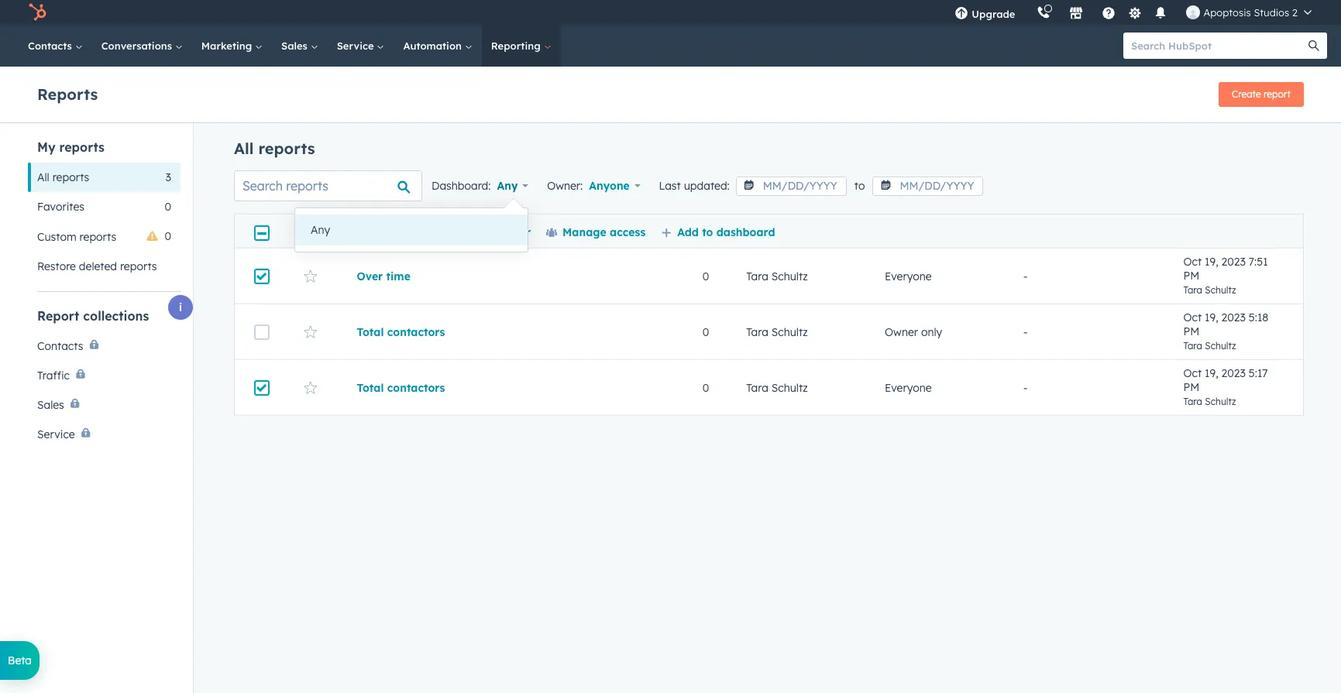 Task type: locate. For each thing, give the bounding box(es) containing it.
to
[[854, 179, 865, 193], [702, 225, 713, 239]]

0 vertical spatial 2023
[[1221, 255, 1246, 269]]

pm
[[1183, 269, 1199, 283], [1183, 325, 1199, 339], [1183, 380, 1199, 394]]

0 vertical spatial sales
[[281, 40, 310, 52]]

oct 19, 2023 5:17 pm tara schultz
[[1183, 366, 1268, 407]]

0 vertical spatial service
[[337, 40, 377, 52]]

2 total from the top
[[357, 381, 384, 395]]

1 horizontal spatial all reports
[[234, 139, 315, 158]]

19, down oct 19, 2023 5:18 pm tara schultz
[[1205, 366, 1218, 380]]

2023 left 5:18
[[1221, 311, 1246, 325]]

dashboard:
[[432, 179, 491, 193]]

contacts inside contacts link
[[28, 40, 75, 52]]

sales
[[281, 40, 310, 52], [37, 398, 64, 412]]

1 contactors from the top
[[387, 325, 445, 339]]

oct for oct 19, 2023 5:17 pm
[[1183, 366, 1202, 380]]

1 vertical spatial 19,
[[1205, 311, 1218, 325]]

over time button
[[357, 269, 623, 283]]

pm for oct 19, 2023 5:17 pm
[[1183, 380, 1199, 394]]

pm inside oct 19, 2023 7:51 pm tara schultz
[[1183, 269, 1199, 283]]

2 everyone from the top
[[885, 381, 932, 395]]

pm inside oct 19, 2023 5:17 pm tara schultz
[[1183, 380, 1199, 394]]

pm for oct 19, 2023 7:51 pm
[[1183, 269, 1199, 283]]

everyone
[[885, 269, 932, 283], [885, 381, 932, 395]]

1 vertical spatial 2023
[[1221, 311, 1246, 325]]

total contactors button
[[357, 325, 623, 339], [357, 381, 623, 395]]

contacts up traffic
[[37, 339, 83, 353]]

reports
[[258, 139, 315, 158], [59, 139, 105, 155], [52, 170, 89, 184], [79, 230, 116, 244], [120, 260, 157, 273]]

1 - from the top
[[1023, 269, 1028, 283]]

2 vertical spatial tara schultz
[[746, 381, 808, 395]]

0 horizontal spatial all
[[37, 170, 49, 184]]

1 horizontal spatial sales
[[281, 40, 310, 52]]

1 pm from the top
[[1183, 269, 1199, 283]]

manage
[[563, 225, 606, 239]]

2 mm/dd/yyyy text field from the left
[[873, 177, 983, 196]]

2 vertical spatial 2023
[[1221, 366, 1246, 380]]

1 oct from the top
[[1183, 255, 1202, 269]]

1 vertical spatial 2
[[314, 227, 319, 239]]

0 horizontal spatial service
[[37, 428, 75, 442]]

reports inside button
[[120, 260, 157, 273]]

3 oct from the top
[[1183, 366, 1202, 380]]

2 right studios
[[1292, 6, 1298, 19]]

last
[[659, 179, 681, 193]]

tara schultz image
[[1186, 5, 1200, 19]]

1 vertical spatial everyone
[[885, 381, 932, 395]]

- for oct 19, 2023 5:18 pm
[[1023, 325, 1028, 339]]

oct inside oct 19, 2023 7:51 pm tara schultz
[[1183, 255, 1202, 269]]

custom
[[37, 230, 76, 244]]

1 everyone from the top
[[885, 269, 932, 283]]

owner
[[885, 325, 918, 339]]

1 vertical spatial service
[[37, 428, 75, 442]]

help button
[[1096, 0, 1122, 25]]

1 vertical spatial tara schultz
[[746, 325, 808, 339]]

0 vertical spatial everyone
[[885, 269, 932, 283]]

0 for oct 19, 2023 5:17 pm
[[702, 381, 709, 395]]

2 left selected
[[314, 227, 319, 239]]

updated:
[[684, 179, 730, 193]]

0 vertical spatial any
[[497, 179, 518, 193]]

0 vertical spatial contacts
[[28, 40, 75, 52]]

service down sales button
[[37, 428, 75, 442]]

add to dashboard button
[[661, 225, 775, 239]]

19, inside oct 19, 2023 5:18 pm tara schultz
[[1205, 311, 1218, 325]]

last updated:
[[659, 179, 730, 193]]

2023 for 5:18
[[1221, 311, 1246, 325]]

automation
[[403, 40, 465, 52]]

0 vertical spatial all
[[234, 139, 254, 158]]

any down search reports search box
[[311, 223, 330, 237]]

any
[[497, 179, 518, 193], [311, 223, 330, 237]]

2 total contactors from the top
[[357, 381, 445, 395]]

reports right "deleted"
[[120, 260, 157, 273]]

restore
[[37, 260, 76, 273]]

1 horizontal spatial mm/dd/yyyy text field
[[873, 177, 983, 196]]

2 vertical spatial 19,
[[1205, 366, 1218, 380]]

reports banner
[[37, 77, 1304, 107]]

1 vertical spatial any
[[311, 223, 330, 237]]

everyone for oct 19, 2023 7:51 pm
[[885, 269, 932, 283]]

0 vertical spatial -
[[1023, 269, 1028, 283]]

automation link
[[394, 25, 482, 67]]

everyone down owner only
[[885, 381, 932, 395]]

menu containing apoptosis studios 2
[[944, 0, 1322, 25]]

calling icon button
[[1031, 2, 1057, 22]]

sales button
[[28, 390, 181, 420]]

only
[[921, 325, 942, 339]]

1 vertical spatial total contactors button
[[357, 381, 623, 395]]

apoptosis studios 2 button
[[1177, 0, 1321, 25]]

1 vertical spatial contactors
[[387, 381, 445, 395]]

3 2023 from the top
[[1221, 366, 1246, 380]]

19, down oct 19, 2023 7:51 pm tara schultz
[[1205, 311, 1218, 325]]

2 total contactors button from the top
[[357, 381, 623, 395]]

2023 left 5:17
[[1221, 366, 1246, 380]]

2023 inside oct 19, 2023 5:18 pm tara schultz
[[1221, 311, 1246, 325]]

3 19, from the top
[[1205, 366, 1218, 380]]

1 total contactors from the top
[[357, 325, 445, 339]]

2 - from the top
[[1023, 325, 1028, 339]]

2023 for 7:51
[[1221, 255, 1246, 269]]

reporting link
[[482, 25, 560, 67]]

2
[[1292, 6, 1298, 19], [314, 227, 319, 239]]

oct down oct 19, 2023 5:18 pm tara schultz
[[1183, 366, 1202, 380]]

any inside dropdown button
[[497, 179, 518, 193]]

19, left 7:51
[[1205, 255, 1218, 269]]

0 vertical spatial 2
[[1292, 6, 1298, 19]]

1 tara schultz from the top
[[746, 269, 808, 283]]

1 vertical spatial contacts
[[37, 339, 83, 353]]

1 horizontal spatial any
[[497, 179, 518, 193]]

2023 left 7:51
[[1221, 255, 1246, 269]]

5:17
[[1249, 366, 1268, 380]]

2 tara schultz from the top
[[746, 325, 808, 339]]

tara inside oct 19, 2023 5:17 pm tara schultz
[[1183, 396, 1202, 407]]

19, for oct 19, 2023 7:51 pm
[[1205, 255, 1218, 269]]

0 vertical spatial pm
[[1183, 269, 1199, 283]]

1 vertical spatial sales
[[37, 398, 64, 412]]

oct 19, 2023 5:18 pm tara schultz
[[1183, 311, 1269, 352]]

total contactors for everyone
[[357, 381, 445, 395]]

0 vertical spatial oct
[[1183, 255, 1202, 269]]

total
[[357, 325, 384, 339], [357, 381, 384, 395]]

19, for oct 19, 2023 5:17 pm
[[1205, 366, 1218, 380]]

menu
[[944, 0, 1322, 25]]

all
[[234, 139, 254, 158], [37, 170, 49, 184]]

2 pm from the top
[[1183, 325, 1199, 339]]

contacts
[[28, 40, 75, 52], [37, 339, 83, 353]]

service right sales 'link'
[[337, 40, 377, 52]]

2023 inside oct 19, 2023 5:17 pm tara schultz
[[1221, 366, 1246, 380]]

1 vertical spatial to
[[702, 225, 713, 239]]

1 vertical spatial -
[[1023, 325, 1028, 339]]

1 19, from the top
[[1205, 255, 1218, 269]]

service
[[337, 40, 377, 52], [37, 428, 75, 442]]

3 pm from the top
[[1183, 380, 1199, 394]]

19, inside oct 19, 2023 7:51 pm tara schultz
[[1205, 255, 1218, 269]]

0 horizontal spatial any
[[311, 223, 330, 237]]

1 total contactors button from the top
[[357, 325, 623, 339]]

contacts link
[[19, 25, 92, 67]]

report
[[37, 308, 79, 324]]

schultz inside oct 19, 2023 7:51 pm tara schultz
[[1205, 284, 1236, 296]]

all reports inside report filters element
[[37, 170, 89, 184]]

19, inside oct 19, 2023 5:17 pm tara schultz
[[1205, 366, 1218, 380]]

0 vertical spatial total contactors button
[[357, 325, 623, 339]]

pm inside oct 19, 2023 5:18 pm tara schultz
[[1183, 325, 1199, 339]]

1 total from the top
[[357, 325, 384, 339]]

Search HubSpot search field
[[1123, 33, 1313, 59]]

any list box
[[295, 208, 528, 252]]

dashboard
[[716, 225, 775, 239]]

menu item
[[1026, 0, 1029, 25]]

0 horizontal spatial 2
[[314, 227, 319, 239]]

apoptosis
[[1203, 6, 1251, 19]]

1 vertical spatial oct
[[1183, 311, 1202, 325]]

1 vertical spatial total
[[357, 381, 384, 395]]

0 horizontal spatial all reports
[[37, 170, 89, 184]]

conversations
[[101, 40, 175, 52]]

0 vertical spatial contactors
[[387, 325, 445, 339]]

all reports up search reports search box
[[234, 139, 315, 158]]

i button
[[168, 295, 193, 320]]

any right dashboard:
[[497, 179, 518, 193]]

0
[[165, 200, 171, 214], [165, 229, 171, 243], [702, 269, 709, 283], [702, 325, 709, 339], [702, 381, 709, 395]]

total contactors
[[357, 325, 445, 339], [357, 381, 445, 395]]

2 2023 from the top
[[1221, 311, 1246, 325]]

oct
[[1183, 255, 1202, 269], [1183, 311, 1202, 325], [1183, 366, 1202, 380]]

oct down oct 19, 2023 7:51 pm tara schultz
[[1183, 311, 1202, 325]]

2 vertical spatial oct
[[1183, 366, 1202, 380]]

1 horizontal spatial 2
[[1292, 6, 1298, 19]]

manage access button
[[546, 225, 646, 239]]

sales down traffic
[[37, 398, 64, 412]]

traffic
[[37, 369, 70, 383]]

pm up oct 19, 2023 5:18 pm tara schultz
[[1183, 269, 1199, 283]]

oct inside oct 19, 2023 5:17 pm tara schultz
[[1183, 366, 1202, 380]]

0 vertical spatial 19,
[[1205, 255, 1218, 269]]

1 vertical spatial total contactors
[[357, 381, 445, 395]]

0 vertical spatial tara schultz
[[746, 269, 808, 283]]

MM/DD/YYYY text field
[[736, 177, 847, 196], [873, 177, 983, 196]]

2023
[[1221, 255, 1246, 269], [1221, 311, 1246, 325], [1221, 366, 1246, 380]]

sales inside 'link'
[[281, 40, 310, 52]]

tara
[[746, 269, 768, 283], [1183, 284, 1202, 296], [746, 325, 768, 339], [1183, 340, 1202, 352], [746, 381, 768, 395], [1183, 396, 1202, 407]]

2 vertical spatial pm
[[1183, 380, 1199, 394]]

oct left 7:51
[[1183, 255, 1202, 269]]

0 vertical spatial total contactors
[[357, 325, 445, 339]]

tara schultz
[[746, 269, 808, 283], [746, 325, 808, 339], [746, 381, 808, 395]]

2 vertical spatial -
[[1023, 381, 1028, 395]]

create report link
[[1219, 82, 1304, 107]]

contacts down hubspot link
[[28, 40, 75, 52]]

-
[[1023, 269, 1028, 283], [1023, 325, 1028, 339], [1023, 381, 1028, 395]]

2 19, from the top
[[1205, 311, 1218, 325]]

restore deleted reports button
[[28, 252, 181, 281]]

all reports
[[234, 139, 315, 158], [37, 170, 89, 184]]

3 - from the top
[[1023, 381, 1028, 395]]

pm up oct 19, 2023 5:17 pm tara schultz
[[1183, 325, 1199, 339]]

0 vertical spatial all reports
[[234, 139, 315, 158]]

1 2023 from the top
[[1221, 255, 1246, 269]]

contacts button
[[28, 332, 181, 361]]

1 horizontal spatial to
[[854, 179, 865, 193]]

oct inside oct 19, 2023 5:18 pm tara schultz
[[1183, 311, 1202, 325]]

beta button
[[0, 641, 40, 680]]

1 mm/dd/yyyy text field from the left
[[736, 177, 847, 196]]

0 horizontal spatial mm/dd/yyyy text field
[[736, 177, 847, 196]]

3 tara schultz from the top
[[746, 381, 808, 395]]

contactors for owner only
[[387, 325, 445, 339]]

1 vertical spatial all
[[37, 170, 49, 184]]

schultz
[[771, 269, 808, 283], [1205, 284, 1236, 296], [771, 325, 808, 339], [1205, 340, 1236, 352], [771, 381, 808, 395], [1205, 396, 1236, 407]]

sales right marketing link
[[281, 40, 310, 52]]

manage access
[[563, 225, 646, 239]]

0 horizontal spatial to
[[702, 225, 713, 239]]

marketing
[[201, 40, 255, 52]]

2 oct from the top
[[1183, 311, 1202, 325]]

help image
[[1102, 7, 1116, 21]]

2023 inside oct 19, 2023 7:51 pm tara schultz
[[1221, 255, 1246, 269]]

all reports up favorites
[[37, 170, 89, 184]]

1 vertical spatial all reports
[[37, 170, 89, 184]]

everyone up owner only
[[885, 269, 932, 283]]

0 vertical spatial total
[[357, 325, 384, 339]]

oct for oct 19, 2023 7:51 pm
[[1183, 255, 1202, 269]]

custom reports
[[37, 230, 116, 244]]

2 contactors from the top
[[387, 381, 445, 395]]

0 horizontal spatial sales
[[37, 398, 64, 412]]

my
[[37, 139, 56, 155]]

1 vertical spatial pm
[[1183, 325, 1199, 339]]

pm down oct 19, 2023 5:18 pm tara schultz
[[1183, 380, 1199, 394]]



Task type: vqa. For each thing, say whether or not it's contained in the screenshot.
All
yes



Task type: describe. For each thing, give the bounding box(es) containing it.
sales inside button
[[37, 398, 64, 412]]

reports up "deleted"
[[79, 230, 116, 244]]

5:18
[[1249, 311, 1269, 325]]

create
[[1232, 88, 1261, 100]]

hubspot link
[[19, 3, 58, 22]]

change
[[452, 225, 494, 239]]

restore deleted reports
[[37, 260, 157, 273]]

studios
[[1254, 6, 1289, 19]]

3
[[165, 170, 171, 184]]

service link
[[327, 25, 394, 67]]

schultz inside oct 19, 2023 5:18 pm tara schultz
[[1205, 340, 1236, 352]]

deleted
[[79, 260, 117, 273]]

reports right my
[[59, 139, 105, 155]]

reports
[[37, 84, 98, 103]]

marketplaces image
[[1069, 7, 1083, 21]]

report collections
[[37, 308, 149, 324]]

2 inside popup button
[[1292, 6, 1298, 19]]

owner:
[[547, 179, 583, 193]]

i
[[179, 301, 182, 315]]

reporting
[[491, 40, 543, 52]]

marketplaces button
[[1060, 0, 1093, 25]]

collections
[[83, 308, 149, 324]]

oct 19, 2023 7:51 pm tara schultz
[[1183, 255, 1268, 296]]

service button
[[28, 420, 181, 449]]

0 for oct 19, 2023 5:18 pm
[[702, 325, 709, 339]]

hubspot image
[[28, 3, 46, 22]]

all inside report filters element
[[37, 170, 49, 184]]

tara schultz for oct 19, 2023 5:17 pm
[[746, 381, 808, 395]]

contacts inside contacts button
[[37, 339, 83, 353]]

owner only
[[885, 325, 942, 339]]

beta
[[8, 654, 32, 668]]

anyone button
[[589, 175, 640, 197]]

service inside button
[[37, 428, 75, 442]]

0 vertical spatial to
[[854, 179, 865, 193]]

search button
[[1301, 33, 1327, 59]]

my reports
[[37, 139, 105, 155]]

total contactors button for everyone
[[357, 381, 623, 395]]

total for everyone
[[357, 381, 384, 395]]

total contactors for owner only
[[357, 325, 445, 339]]

add to dashboard
[[677, 225, 775, 239]]

2 selected
[[314, 227, 357, 239]]

pm for oct 19, 2023 5:18 pm
[[1183, 325, 1199, 339]]

any button
[[497, 175, 528, 197]]

tara inside oct 19, 2023 7:51 pm tara schultz
[[1183, 284, 1202, 296]]

over
[[357, 269, 383, 283]]

access
[[610, 225, 646, 239]]

- for oct 19, 2023 7:51 pm
[[1023, 269, 1028, 283]]

over time
[[357, 269, 410, 283]]

reports up search reports search box
[[258, 139, 315, 158]]

total for owner only
[[357, 325, 384, 339]]

conversations link
[[92, 25, 192, 67]]

total contactors button for owner only
[[357, 325, 623, 339]]

owner
[[497, 225, 531, 239]]

report collections element
[[28, 308, 181, 449]]

search image
[[1308, 40, 1319, 51]]

notifications button
[[1148, 0, 1174, 25]]

2023 for 5:17
[[1221, 366, 1246, 380]]

selected
[[321, 227, 357, 239]]

create report
[[1232, 88, 1291, 100]]

- for oct 19, 2023 5:17 pm
[[1023, 381, 1028, 395]]

1 horizontal spatial service
[[337, 40, 377, 52]]

tara inside oct 19, 2023 5:18 pm tara schultz
[[1183, 340, 1202, 352]]

tara schultz for oct 19, 2023 7:51 pm
[[746, 269, 808, 283]]

Search reports search field
[[234, 170, 422, 201]]

report
[[1264, 88, 1291, 100]]

oct for oct 19, 2023 5:18 pm
[[1183, 311, 1202, 325]]

contactors for everyone
[[387, 381, 445, 395]]

1 horizontal spatial all
[[234, 139, 254, 158]]

notifications image
[[1154, 7, 1168, 21]]

any inside button
[[311, 223, 330, 237]]

time
[[386, 269, 410, 283]]

sales link
[[272, 25, 327, 67]]

settings image
[[1128, 7, 1142, 21]]

change owner button
[[436, 225, 531, 239]]

favorites
[[37, 200, 84, 214]]

upgrade
[[972, 8, 1015, 20]]

0 for oct 19, 2023 7:51 pm
[[702, 269, 709, 283]]

tara schultz for oct 19, 2023 5:18 pm
[[746, 325, 808, 339]]

any button
[[295, 215, 528, 246]]

calling icon image
[[1037, 6, 1051, 20]]

reports down my reports
[[52, 170, 89, 184]]

report filters element
[[28, 139, 181, 281]]

add
[[677, 225, 699, 239]]

traffic button
[[28, 361, 181, 390]]

settings link
[[1125, 4, 1145, 21]]

anyone
[[589, 179, 630, 193]]

19, for oct 19, 2023 5:18 pm
[[1205, 311, 1218, 325]]

marketing link
[[192, 25, 272, 67]]

apoptosis studios 2
[[1203, 6, 1298, 19]]

schultz inside oct 19, 2023 5:17 pm tara schultz
[[1205, 396, 1236, 407]]

upgrade image
[[955, 7, 969, 21]]

7:51
[[1249, 255, 1268, 269]]

change owner
[[452, 225, 531, 239]]

everyone for oct 19, 2023 5:17 pm
[[885, 381, 932, 395]]



